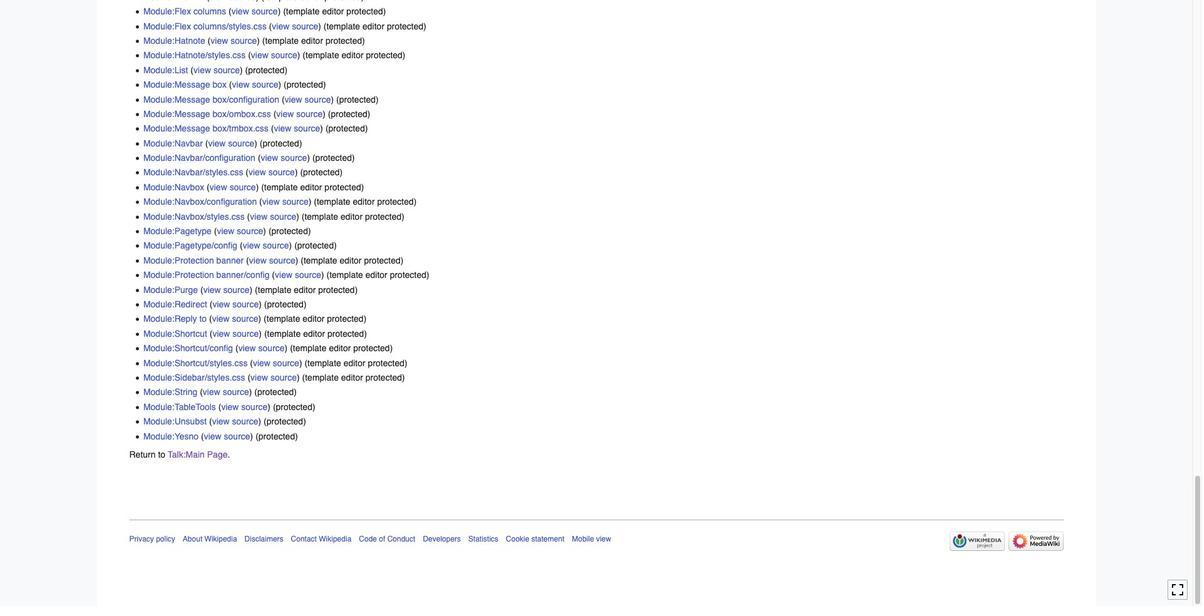 Task type: vqa. For each thing, say whether or not it's contained in the screenshot.
Module:Message box/configuration link
yes



Task type: describe. For each thing, give the bounding box(es) containing it.
module:redirect link
[[143, 299, 207, 309]]

conduct
[[387, 535, 415, 544]]

disclaimers
[[245, 535, 283, 544]]

view source link for module:pagetype
[[217, 226, 263, 236]]

view source link for module:navbox
[[210, 182, 256, 192]]

view source link for module:navbox/configuration
[[262, 197, 309, 207]]

view source link for module:sidebar/styles.css
[[251, 373, 297, 383]]

powered by mediawiki image
[[1008, 532, 1064, 551]]

module:hatnote
[[143, 36, 205, 46]]

view source link for module:protection banner/config
[[275, 270, 321, 280]]

mobile
[[572, 535, 594, 544]]

module:pagetype/config link
[[143, 241, 237, 251]]

view source link for module:flex columns/styles.css
[[272, 21, 318, 31]]

module:shortcut/styles.css link
[[143, 358, 248, 368]]

contact
[[291, 535, 317, 544]]

2 module:flex from the top
[[143, 21, 191, 31]]

about wikipedia
[[183, 535, 237, 544]]

contact wikipedia link
[[291, 535, 351, 544]]

privacy
[[129, 535, 154, 544]]

code
[[359, 535, 377, 544]]

contact wikipedia
[[291, 535, 351, 544]]

code of conduct
[[359, 535, 415, 544]]

module:flex columns ( view source ) (template editor protected) module:flex columns/styles.css ( view source ) (template editor protected) module:hatnote ( view source ) (template editor protected) module:hatnote/styles.css ( view source ) (template editor protected) module:list ( view source ) (protected) module:message box ( view source ) (protected) module:message box/configuration ( view source ) (protected) module:message box/ombox.css ( view source ) (protected) module:message box/tmbox.css ( view source ) (protected) module:navbar ( view source ) (protected) module:navbar/configuration ( view source ) (protected) module:navbar/styles.css ( view source ) (protected) module:navbox ( view source ) (template editor protected) module:navbox/configuration ( view source ) (template editor protected) module:navbox/styles.css ( view source ) (template editor protected) module:pagetype ( view source ) (protected) module:pagetype/config ( view source ) (protected) module:protection banner ( view source ) (template editor protected) module:protection banner/config ( view source ) (template editor protected) module:purge ( view source ) (template editor protected) module:redirect ( view source ) (protected) module:reply to ( view source ) (template editor protected) module:shortcut ( view source ) (template editor protected) module:shortcut/config ( view source ) (template editor protected) module:shortcut/styles.css ( view source ) (template editor protected) module:sidebar/styles.css ( view source ) (template editor protected) module:string ( view source ) (protected) module:tabletools ( view source ) (protected) module:unsubst ( view source ) (protected) module:yesno ( view source ) (protected)
[[143, 6, 429, 441]]

module:navbar/configuration link
[[143, 153, 255, 163]]

wikimedia foundation image
[[950, 532, 1005, 551]]

view source link for module:flex columns
[[232, 6, 278, 16]]

about
[[183, 535, 202, 544]]

about wikipedia link
[[183, 535, 237, 544]]

module:unsubst link
[[143, 416, 207, 426]]

module:reply to link
[[143, 314, 207, 324]]

box/configuration
[[213, 94, 279, 104]]

module:yesno
[[143, 431, 199, 441]]

policy
[[156, 535, 175, 544]]

module:navbar/styles.css link
[[143, 167, 243, 178]]

view source link for module:list
[[194, 65, 240, 75]]

2 module:message from the top
[[143, 94, 210, 104]]

view source link for module:message box/ombox.css
[[276, 109, 323, 119]]

footer containing privacy policy
[[129, 520, 1064, 555]]

module:navbar/styles.css
[[143, 167, 243, 178]]

module:reply
[[143, 314, 197, 324]]

privacy policy
[[129, 535, 175, 544]]

module:message box/ombox.css link
[[143, 109, 271, 119]]

module:protection banner/config link
[[143, 270, 270, 280]]

module:shortcut/config link
[[143, 343, 233, 353]]

view source link for module:unsubst
[[212, 416, 258, 426]]

module:list link
[[143, 65, 188, 75]]

view source link for module:yesno
[[204, 431, 250, 441]]

view source link for module:navbar/styles.css
[[249, 167, 295, 178]]

module:yesno link
[[143, 431, 199, 441]]

view source link for module:hatnote
[[211, 36, 257, 46]]

cookie statement
[[506, 535, 564, 544]]

module:navbox/styles.css
[[143, 211, 245, 221]]

view source link for module:string
[[203, 387, 249, 397]]

to inside module:flex columns ( view source ) (template editor protected) module:flex columns/styles.css ( view source ) (template editor protected) module:hatnote ( view source ) (template editor protected) module:hatnote/styles.css ( view source ) (template editor protected) module:list ( view source ) (protected) module:message box ( view source ) (protected) module:message box/configuration ( view source ) (protected) module:message box/ombox.css ( view source ) (protected) module:message box/tmbox.css ( view source ) (protected) module:navbar ( view source ) (protected) module:navbar/configuration ( view source ) (protected) module:navbar/styles.css ( view source ) (protected) module:navbox ( view source ) (template editor protected) module:navbox/configuration ( view source ) (template editor protected) module:navbox/styles.css ( view source ) (template editor protected) module:pagetype ( view source ) (protected) module:pagetype/config ( view source ) (protected) module:protection banner ( view source ) (template editor protected) module:protection banner/config ( view source ) (template editor protected) module:purge ( view source ) (template editor protected) module:redirect ( view source ) (protected) module:reply to ( view source ) (template editor protected) module:shortcut ( view source ) (template editor protected) module:shortcut/config ( view source ) (template editor protected) module:shortcut/styles.css ( view source ) (template editor protected) module:sidebar/styles.css ( view source ) (template editor protected) module:string ( view source ) (protected) module:tabletools ( view source ) (protected) module:unsubst ( view source ) (protected) module:yesno ( view source ) (protected)
[[199, 314, 207, 324]]

0 horizontal spatial to
[[158, 449, 165, 459]]

module:string
[[143, 387, 197, 397]]

module:hatnote/styles.css
[[143, 50, 246, 60]]

module:hatnote link
[[143, 36, 205, 46]]

module:purge
[[143, 285, 198, 295]]

view source link for module:pagetype/config
[[243, 241, 289, 251]]

view source link for module:shortcut/config
[[238, 343, 285, 353]]

banner/config
[[216, 270, 270, 280]]

module:flex columns/styles.css link
[[143, 21, 267, 31]]

module:message box link
[[143, 80, 227, 90]]

developers
[[423, 535, 461, 544]]

1 module:protection from the top
[[143, 255, 214, 265]]

1 module:message from the top
[[143, 80, 210, 90]]

view source link for module:shortcut
[[213, 329, 259, 339]]

module:pagetype
[[143, 226, 212, 236]]

developers link
[[423, 535, 461, 544]]

module:pagetype/config
[[143, 241, 237, 251]]

view source link for module:navbar/configuration
[[261, 153, 307, 163]]

columns
[[194, 6, 226, 16]]

cookie statement link
[[506, 535, 564, 544]]



Task type: locate. For each thing, give the bounding box(es) containing it.
mobile view link
[[572, 535, 611, 544]]

view source link for module:navbar
[[208, 138, 254, 148]]

module:shortcut/config
[[143, 343, 233, 353]]

wikipedia
[[204, 535, 237, 544], [319, 535, 351, 544]]

0 vertical spatial module:protection
[[143, 255, 214, 265]]

(template
[[283, 6, 320, 16], [324, 21, 360, 31], [262, 36, 299, 46], [303, 50, 339, 60], [261, 182, 298, 192], [314, 197, 350, 207], [302, 211, 338, 221], [301, 255, 337, 265], [327, 270, 363, 280], [255, 285, 291, 295], [264, 314, 300, 324], [264, 329, 301, 339], [290, 343, 327, 353], [305, 358, 341, 368], [302, 373, 339, 383]]

statistics link
[[468, 535, 498, 544]]

)
[[278, 6, 281, 16], [318, 21, 321, 31], [257, 36, 260, 46], [297, 50, 300, 60], [240, 65, 243, 75], [278, 80, 281, 90], [331, 94, 334, 104], [323, 109, 326, 119], [320, 124, 323, 134], [254, 138, 257, 148], [307, 153, 310, 163], [295, 167, 298, 178], [256, 182, 259, 192], [309, 197, 311, 207], [296, 211, 299, 221], [263, 226, 266, 236], [289, 241, 292, 251], [295, 255, 298, 265], [321, 270, 324, 280], [250, 285, 252, 295], [259, 299, 262, 309], [258, 314, 261, 324], [259, 329, 262, 339], [285, 343, 288, 353], [299, 358, 302, 368], [297, 373, 300, 383], [249, 387, 252, 397], [268, 402, 271, 412], [258, 416, 261, 426], [250, 431, 253, 441]]

box/ombox.css
[[213, 109, 271, 119]]

module:unsubst
[[143, 416, 207, 426]]

page
[[207, 449, 228, 459]]

module:message box/tmbox.css link
[[143, 124, 269, 134]]

module:purge link
[[143, 285, 198, 295]]

1 vertical spatial module:flex
[[143, 21, 191, 31]]

1 wikipedia from the left
[[204, 535, 237, 544]]

view source link for module:message box/tmbox.css
[[274, 124, 320, 134]]

module:protection
[[143, 255, 214, 265], [143, 270, 214, 280]]

module:shortcut link
[[143, 329, 207, 339]]

columns/styles.css
[[194, 21, 267, 31]]

to
[[199, 314, 207, 324], [158, 449, 165, 459]]

module:message down module:list
[[143, 80, 210, 90]]

cookie
[[506, 535, 529, 544]]

source
[[251, 6, 278, 16], [292, 21, 318, 31], [231, 36, 257, 46], [271, 50, 297, 60], [213, 65, 240, 75], [252, 80, 278, 90], [305, 94, 331, 104], [296, 109, 323, 119], [294, 124, 320, 134], [228, 138, 254, 148], [281, 153, 307, 163], [269, 167, 295, 178], [230, 182, 256, 192], [282, 197, 309, 207], [270, 211, 296, 221], [237, 226, 263, 236], [263, 241, 289, 251], [269, 255, 295, 265], [295, 270, 321, 280], [223, 285, 250, 295], [232, 299, 259, 309], [232, 314, 258, 324], [232, 329, 259, 339], [258, 343, 285, 353], [273, 358, 299, 368], [270, 373, 297, 383], [223, 387, 249, 397], [241, 402, 268, 412], [232, 416, 258, 426], [224, 431, 250, 441]]

module:navbox link
[[143, 182, 204, 192]]

view source link for module:navbox/styles.css
[[250, 211, 296, 221]]

2 module:protection from the top
[[143, 270, 214, 280]]

module:navbar link
[[143, 138, 203, 148]]

return
[[129, 449, 156, 459]]

1 horizontal spatial wikipedia
[[319, 535, 351, 544]]

protected)
[[346, 6, 386, 16], [387, 21, 426, 31], [326, 36, 365, 46], [366, 50, 405, 60], [325, 182, 364, 192], [377, 197, 417, 207], [365, 211, 404, 221], [364, 255, 404, 265], [390, 270, 429, 280], [318, 285, 358, 295], [327, 314, 366, 324], [327, 329, 367, 339], [353, 343, 393, 353], [368, 358, 407, 368], [365, 373, 405, 383]]

module:message down module:message box "link"
[[143, 94, 210, 104]]

code of conduct link
[[359, 535, 415, 544]]

module:navbox
[[143, 182, 204, 192]]

module:shortcut
[[143, 329, 207, 339]]

module:message box/configuration link
[[143, 94, 279, 104]]

module:tabletools
[[143, 402, 216, 412]]

view source link for module:hatnote/styles.css
[[251, 50, 297, 60]]

0 vertical spatial module:flex
[[143, 6, 191, 16]]

box/tmbox.css
[[213, 124, 269, 134]]

module:navbox/styles.css link
[[143, 211, 245, 221]]

box
[[213, 80, 227, 90]]

statistics
[[468, 535, 498, 544]]

privacy policy link
[[129, 535, 175, 544]]

statement
[[531, 535, 564, 544]]

view source link for module:protection banner
[[249, 255, 295, 265]]

talk:main
[[168, 449, 205, 459]]

module:list
[[143, 65, 188, 75]]

module:navbox/configuration
[[143, 197, 257, 207]]

module:pagetype link
[[143, 226, 212, 236]]

view source link for module:redirect
[[213, 299, 259, 309]]

view source link for module:reply to
[[212, 314, 258, 324]]

module:navbar
[[143, 138, 203, 148]]

.
[[228, 449, 230, 459]]

wikipedia for about wikipedia
[[204, 535, 237, 544]]

to up module:shortcut
[[199, 314, 207, 324]]

editor
[[322, 6, 344, 16], [363, 21, 384, 31], [301, 36, 323, 46], [342, 50, 364, 60], [300, 182, 322, 192], [353, 197, 375, 207], [341, 211, 363, 221], [340, 255, 362, 265], [366, 270, 387, 280], [294, 285, 316, 295], [303, 314, 325, 324], [303, 329, 325, 339], [329, 343, 351, 353], [344, 358, 365, 368], [341, 373, 363, 383]]

view source link
[[232, 6, 278, 16], [272, 21, 318, 31], [211, 36, 257, 46], [251, 50, 297, 60], [194, 65, 240, 75], [232, 80, 278, 90], [285, 94, 331, 104], [276, 109, 323, 119], [274, 124, 320, 134], [208, 138, 254, 148], [261, 153, 307, 163], [249, 167, 295, 178], [210, 182, 256, 192], [262, 197, 309, 207], [250, 211, 296, 221], [217, 226, 263, 236], [243, 241, 289, 251], [249, 255, 295, 265], [275, 270, 321, 280], [203, 285, 250, 295], [213, 299, 259, 309], [212, 314, 258, 324], [213, 329, 259, 339], [238, 343, 285, 353], [253, 358, 299, 368], [251, 373, 297, 383], [203, 387, 249, 397], [221, 402, 268, 412], [212, 416, 258, 426], [204, 431, 250, 441]]

0 vertical spatial to
[[199, 314, 207, 324]]

view source link for module:message box/configuration
[[285, 94, 331, 104]]

3 module:message from the top
[[143, 109, 210, 119]]

module:tabletools link
[[143, 402, 216, 412]]

(
[[229, 6, 232, 16], [269, 21, 272, 31], [208, 36, 211, 46], [248, 50, 251, 60], [191, 65, 194, 75], [229, 80, 232, 90], [282, 94, 285, 104], [273, 109, 276, 119], [271, 124, 274, 134], [205, 138, 208, 148], [258, 153, 261, 163], [246, 167, 249, 178], [207, 182, 210, 192], [259, 197, 262, 207], [247, 211, 250, 221], [214, 226, 217, 236], [240, 241, 243, 251], [246, 255, 249, 265], [272, 270, 275, 280], [200, 285, 203, 295], [210, 299, 213, 309], [209, 314, 212, 324], [210, 329, 213, 339], [235, 343, 238, 353], [250, 358, 253, 368], [248, 373, 251, 383], [200, 387, 203, 397], [218, 402, 221, 412], [209, 416, 212, 426], [201, 431, 204, 441]]

of
[[379, 535, 385, 544]]

module:sidebar/styles.css link
[[143, 373, 245, 383]]

1 module:flex from the top
[[143, 6, 191, 16]]

view source link for module:message box
[[232, 80, 278, 90]]

module:message
[[143, 80, 210, 90], [143, 94, 210, 104], [143, 109, 210, 119], [143, 124, 210, 134]]

module:protection banner link
[[143, 255, 244, 265]]

module:flex columns link
[[143, 6, 226, 16]]

1 vertical spatial module:protection
[[143, 270, 214, 280]]

view source link for module:purge
[[203, 285, 250, 295]]

module:shortcut/styles.css
[[143, 358, 248, 368]]

mobile view
[[572, 535, 611, 544]]

banner
[[216, 255, 244, 265]]

module:sidebar/styles.css
[[143, 373, 245, 383]]

module:navbox/configuration link
[[143, 197, 257, 207]]

wikipedia right about
[[204, 535, 237, 544]]

4 module:message from the top
[[143, 124, 210, 134]]

module:flex
[[143, 6, 191, 16], [143, 21, 191, 31]]

wikipedia right contact
[[319, 535, 351, 544]]

module:redirect
[[143, 299, 207, 309]]

module:protection up module:purge link
[[143, 270, 214, 280]]

view
[[232, 6, 249, 16], [272, 21, 289, 31], [211, 36, 228, 46], [251, 50, 269, 60], [194, 65, 211, 75], [232, 80, 250, 90], [285, 94, 302, 104], [276, 109, 294, 119], [274, 124, 291, 134], [208, 138, 226, 148], [261, 153, 278, 163], [249, 167, 266, 178], [210, 182, 227, 192], [262, 197, 280, 207], [250, 211, 268, 221], [217, 226, 234, 236], [243, 241, 260, 251], [249, 255, 267, 265], [275, 270, 292, 280], [203, 285, 221, 295], [213, 299, 230, 309], [212, 314, 230, 324], [213, 329, 230, 339], [238, 343, 256, 353], [253, 358, 270, 368], [251, 373, 268, 383], [203, 387, 220, 397], [221, 402, 239, 412], [212, 416, 230, 426], [204, 431, 221, 441], [596, 535, 611, 544]]

wikipedia for contact wikipedia
[[319, 535, 351, 544]]

view source link for module:shortcut/styles.css
[[253, 358, 299, 368]]

module:message up module:navbar
[[143, 124, 210, 134]]

1 vertical spatial to
[[158, 449, 165, 459]]

talk:main page link
[[168, 449, 228, 459]]

footer
[[129, 520, 1064, 555]]

(protected)
[[245, 65, 288, 75], [284, 80, 326, 90], [336, 94, 379, 104], [328, 109, 370, 119], [326, 124, 368, 134], [260, 138, 302, 148], [312, 153, 355, 163], [300, 167, 343, 178], [269, 226, 311, 236], [294, 241, 337, 251], [264, 299, 307, 309], [254, 387, 297, 397], [273, 402, 315, 412], [264, 416, 306, 426], [256, 431, 298, 441]]

module:string link
[[143, 387, 197, 397]]

module:hatnote/styles.css link
[[143, 50, 246, 60]]

fullscreen image
[[1172, 584, 1184, 596]]

view source link for module:tabletools
[[221, 402, 268, 412]]

module:message up "module:navbar" link
[[143, 109, 210, 119]]

module:navbar/configuration
[[143, 153, 255, 163]]

return to talk:main page .
[[129, 449, 230, 459]]

1 horizontal spatial to
[[199, 314, 207, 324]]

to right the return
[[158, 449, 165, 459]]

2 wikipedia from the left
[[319, 535, 351, 544]]

module:protection down module:pagetype/config in the top of the page
[[143, 255, 214, 265]]

0 horizontal spatial wikipedia
[[204, 535, 237, 544]]

view inside footer
[[596, 535, 611, 544]]

disclaimers link
[[245, 535, 283, 544]]



